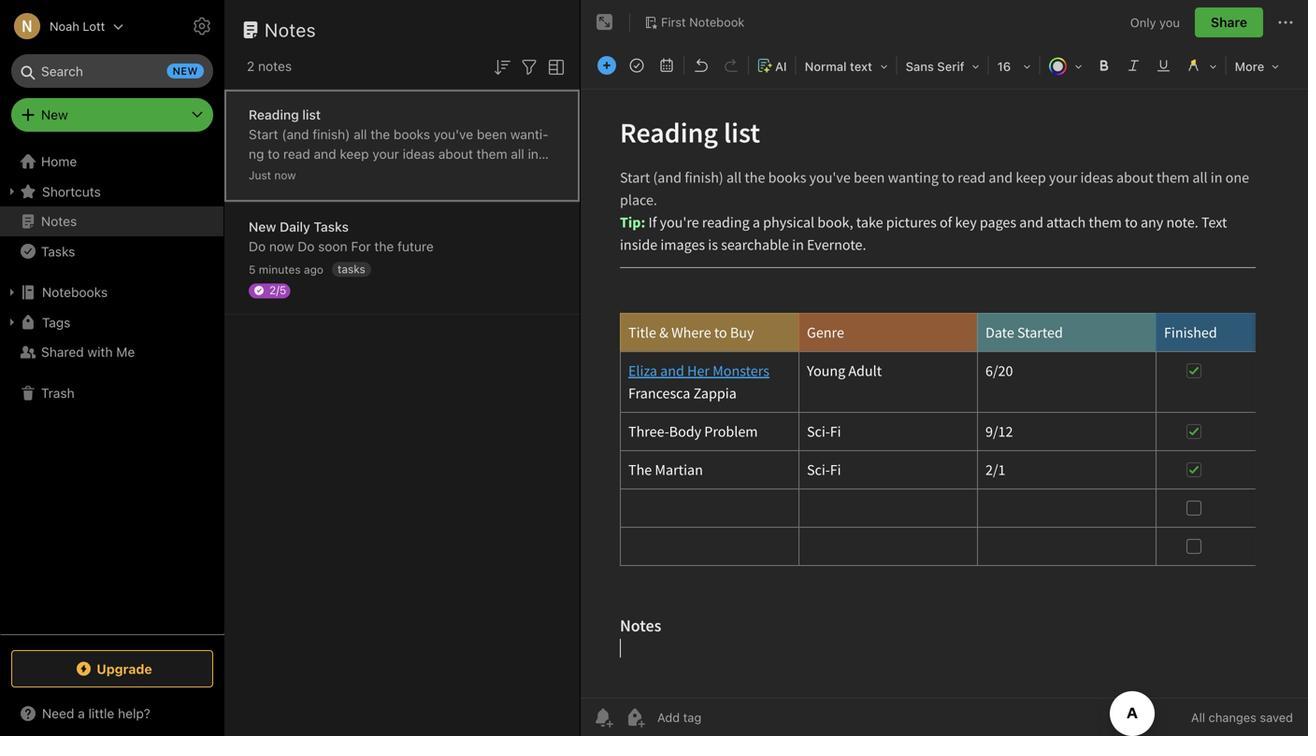 Task type: vqa. For each thing, say whether or not it's contained in the screenshot.
"you're"
yes



Task type: locate. For each thing, give the bounding box(es) containing it.
the up your
[[371, 127, 390, 142]]

just
[[249, 169, 271, 182]]

reading
[[249, 107, 299, 122]]

notes down shortcuts
[[41, 214, 77, 229]]

new search field
[[24, 54, 204, 88]]

1 vertical spatial tasks
[[41, 244, 75, 259]]

click to collapse image
[[217, 702, 231, 725]]

the right the for
[[374, 239, 394, 254]]

0 vertical spatial the
[[371, 127, 390, 142]]

sans serif
[[906, 59, 965, 73]]

keep
[[340, 146, 369, 162]]

in
[[528, 146, 538, 162]]

now up pictu... on the top of the page
[[274, 169, 296, 182]]

2/5
[[269, 284, 286, 297]]

More actions field
[[1275, 7, 1297, 37]]

0 vertical spatial a
[[442, 166, 449, 181]]

1 horizontal spatial notes
[[265, 19, 316, 41]]

daily
[[280, 219, 310, 235]]

Highlight field
[[1179, 52, 1224, 79]]

now for just
[[274, 169, 296, 182]]

new up home
[[41, 107, 68, 122]]

1 do from the left
[[249, 239, 266, 254]]

1 horizontal spatial do
[[298, 239, 315, 254]]

expand tags image
[[5, 315, 20, 330]]

0 horizontal spatial notes
[[41, 214, 77, 229]]

1 horizontal spatial new
[[249, 219, 276, 235]]

tags
[[42, 315, 71, 330]]

notes up the notes
[[265, 19, 316, 41]]

books
[[394, 127, 430, 142]]

do now do soon for the future
[[249, 239, 434, 254]]

task image
[[624, 52, 650, 79]]

tasks up soon
[[314, 219, 349, 235]]

0 horizontal spatial tasks
[[41, 244, 75, 259]]

soon
[[318, 239, 348, 254]]

notebooks
[[42, 285, 108, 300]]

wanti
[[510, 127, 549, 142]]

1 vertical spatial new
[[249, 219, 276, 235]]

1 vertical spatial a
[[78, 706, 85, 722]]

tasks up notebooks
[[41, 244, 75, 259]]

shortcuts button
[[0, 177, 223, 207]]

1 vertical spatial notes
[[41, 214, 77, 229]]

reading
[[393, 166, 439, 181]]

do down the new daily tasks
[[298, 239, 315, 254]]

a left the little
[[78, 706, 85, 722]]

1 horizontal spatial a
[[442, 166, 449, 181]]

lott
[[83, 19, 105, 33]]

0 horizontal spatial a
[[78, 706, 85, 722]]

place.
[[275, 166, 311, 181]]

new daily tasks
[[249, 219, 349, 235]]

upgrade
[[97, 662, 152, 677]]

note window element
[[581, 0, 1308, 737]]

0 horizontal spatial do
[[249, 239, 266, 254]]

Insert field
[[593, 52, 621, 79]]

need
[[42, 706, 74, 722]]

all
[[354, 127, 367, 142], [511, 146, 524, 162]]

all up keep
[[354, 127, 367, 142]]

shared with me link
[[0, 338, 223, 367]]

one
[[249, 166, 271, 181]]

1 vertical spatial all
[[511, 146, 524, 162]]

just now
[[249, 169, 296, 182]]

all left in
[[511, 146, 524, 162]]

undo image
[[688, 52, 714, 79]]

physical
[[453, 166, 502, 181]]

1 vertical spatial now
[[269, 239, 294, 254]]

book,
[[506, 166, 540, 181]]

0 vertical spatial all
[[354, 127, 367, 142]]

tree
[[0, 147, 224, 634]]

home
[[41, 154, 77, 169]]

them
[[477, 146, 507, 162]]

tasks button
[[0, 237, 223, 267]]

take
[[249, 186, 274, 201]]

Font family field
[[899, 52, 986, 79]]

upgrade button
[[11, 651, 213, 688]]

and
[[314, 146, 336, 162]]

a down about at the top left of page
[[442, 166, 449, 181]]

0 vertical spatial new
[[41, 107, 68, 122]]

0 horizontal spatial new
[[41, 107, 68, 122]]

0 vertical spatial tasks
[[314, 219, 349, 235]]

0 vertical spatial now
[[274, 169, 296, 182]]

tags button
[[0, 308, 223, 338]]

italic image
[[1121, 52, 1147, 79]]

do up 5
[[249, 239, 266, 254]]

noah
[[50, 19, 79, 33]]

Font size field
[[991, 52, 1038, 79]]

only
[[1130, 15, 1156, 29]]

Search text field
[[24, 54, 200, 88]]

tip:
[[315, 166, 337, 181]]

share
[[1211, 14, 1247, 30]]

ng
[[249, 127, 549, 162]]

ai button
[[751, 52, 794, 79]]

about
[[438, 146, 473, 162]]

sans
[[906, 59, 934, 73]]

the
[[371, 127, 390, 142], [374, 239, 394, 254]]

your
[[373, 146, 399, 162]]

new inside popup button
[[41, 107, 68, 122]]

future
[[397, 239, 434, 254]]

the inside reading list start (and finish) all the books you've been wanti ng to read and keep your ideas about them all in one place. tip: if you're reading a physical book, take pictu...
[[371, 127, 390, 142]]

minutes
[[259, 263, 301, 276]]

5 minutes ago
[[249, 263, 324, 276]]

2
[[247, 58, 255, 74]]

calendar event image
[[654, 52, 680, 79]]

now up minutes
[[269, 239, 294, 254]]

list
[[302, 107, 321, 122]]

tasks
[[314, 219, 349, 235], [41, 244, 75, 259]]

new
[[41, 107, 68, 122], [249, 219, 276, 235]]

shared
[[41, 345, 84, 360]]

new left daily on the top left
[[249, 219, 276, 235]]

now
[[274, 169, 296, 182], [269, 239, 294, 254]]

1 horizontal spatial all
[[511, 146, 524, 162]]

Account field
[[0, 7, 124, 45]]

notes
[[265, 19, 316, 41], [41, 214, 77, 229]]



Task type: describe. For each thing, give the bounding box(es) containing it.
2 notes
[[247, 58, 292, 74]]

Add tag field
[[656, 710, 796, 726]]

Sort options field
[[491, 54, 513, 78]]

with
[[87, 345, 113, 360]]

Font color field
[[1042, 52, 1089, 79]]

underline image
[[1151, 52, 1177, 79]]

ago
[[304, 263, 324, 276]]

for
[[351, 239, 371, 254]]

bold image
[[1091, 52, 1117, 79]]

serif
[[937, 59, 965, 73]]

expand notebooks image
[[5, 285, 20, 300]]

reading list start (and finish) all the books you've been wanti ng to read and keep your ideas about them all in one place. tip: if you're reading a physical book, take pictu...
[[249, 107, 549, 201]]

changes
[[1209, 711, 1257, 725]]

new button
[[11, 98, 213, 132]]

first notebook
[[661, 15, 745, 29]]

2 do from the left
[[298, 239, 315, 254]]

to
[[268, 146, 280, 162]]

tree containing home
[[0, 147, 224, 634]]

saved
[[1260, 711, 1293, 725]]

new for new daily tasks
[[249, 219, 276, 235]]

add filters image
[[518, 56, 540, 78]]

help?
[[118, 706, 150, 722]]

expand note image
[[594, 11, 616, 34]]

Heading level field
[[798, 52, 895, 79]]

finish)
[[313, 127, 350, 142]]

normal
[[805, 59, 847, 73]]

if
[[341, 166, 349, 181]]

16
[[997, 59, 1011, 73]]

start
[[249, 127, 278, 142]]

0 horizontal spatial all
[[354, 127, 367, 142]]

trash
[[41, 386, 75, 401]]

notes link
[[0, 207, 223, 237]]

new for new
[[41, 107, 68, 122]]

need a little help?
[[42, 706, 150, 722]]

ai
[[775, 59, 787, 73]]

notebooks link
[[0, 278, 223, 308]]

notebook
[[689, 15, 745, 29]]

home link
[[0, 147, 224, 177]]

tasks
[[338, 263, 365, 276]]

a inside reading list start (and finish) all the books you've been wanti ng to read and keep your ideas about them all in one place. tip: if you're reading a physical book, take pictu...
[[442, 166, 449, 181]]

add tag image
[[624, 707, 646, 729]]

Note Editor text field
[[581, 90, 1308, 699]]

shortcuts
[[42, 184, 101, 199]]

add a reminder image
[[592, 707, 614, 729]]

1 vertical spatial the
[[374, 239, 394, 254]]

settings image
[[191, 15, 213, 37]]

read
[[283, 146, 310, 162]]

shared with me
[[41, 345, 135, 360]]

(and
[[282, 127, 309, 142]]

tasks inside button
[[41, 244, 75, 259]]

been
[[477, 127, 507, 142]]

pictu...
[[278, 186, 320, 201]]

WHAT'S NEW field
[[0, 699, 224, 729]]

Add filters field
[[518, 54, 540, 78]]

trash link
[[0, 379, 223, 409]]

all changes saved
[[1191, 711, 1293, 725]]

first notebook button
[[638, 9, 751, 36]]

all
[[1191, 711, 1205, 725]]

more actions image
[[1275, 11, 1297, 34]]

View options field
[[540, 54, 568, 78]]

little
[[88, 706, 114, 722]]

noah lott
[[50, 19, 105, 33]]

new
[[173, 65, 198, 77]]

me
[[116, 345, 135, 360]]

5
[[249, 263, 256, 276]]

now for do
[[269, 239, 294, 254]]

you
[[1160, 15, 1180, 29]]

ideas
[[403, 146, 435, 162]]

0 vertical spatial notes
[[265, 19, 316, 41]]

you're
[[352, 166, 390, 181]]

normal text
[[805, 59, 872, 73]]

More field
[[1228, 52, 1286, 79]]

only you
[[1130, 15, 1180, 29]]

text
[[850, 59, 872, 73]]

1 horizontal spatial tasks
[[314, 219, 349, 235]]

more
[[1235, 59, 1264, 73]]

notes
[[258, 58, 292, 74]]

you've
[[434, 127, 473, 142]]

share button
[[1195, 7, 1263, 37]]

first
[[661, 15, 686, 29]]

a inside field
[[78, 706, 85, 722]]



